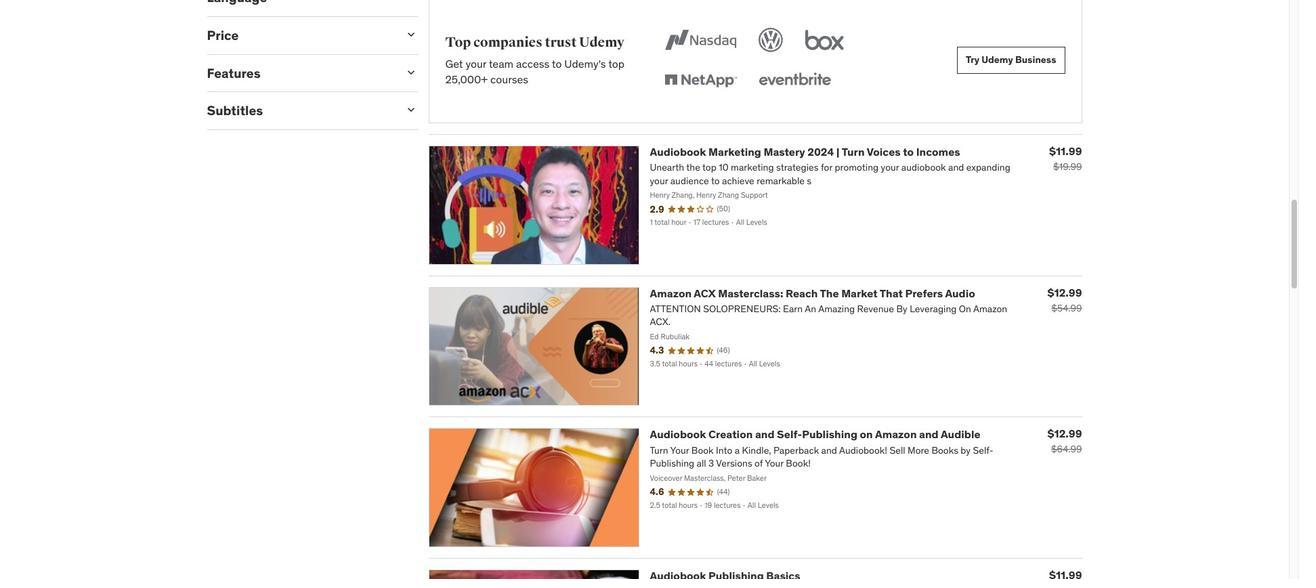 Task type: vqa. For each thing, say whether or not it's contained in the screenshot.
From
no



Task type: describe. For each thing, give the bounding box(es) containing it.
small image
[[404, 103, 418, 117]]

companies
[[474, 34, 543, 51]]

2024
[[808, 145, 834, 158]]

box image
[[802, 25, 848, 55]]

$12.99 $64.99
[[1048, 427, 1082, 456]]

eventbrite image
[[756, 66, 834, 95]]

reach
[[786, 286, 818, 300]]

2 and from the left
[[920, 428, 939, 441]]

masterclass:
[[718, 286, 784, 300]]

to inside top companies trust udemy get your team access to udemy's top 25,000+ courses
[[552, 57, 562, 71]]

$12.99 for amazon acx masterclass: reach the market that prefers audio
[[1048, 286, 1082, 299]]

$64.99
[[1052, 443, 1082, 456]]

turn
[[842, 145, 865, 158]]

features button
[[207, 65, 393, 81]]

$12.99 $54.99
[[1048, 286, 1082, 314]]

audiobook creation and self-publishing on amazon and audible
[[650, 428, 981, 441]]

udemy's
[[565, 57, 606, 71]]

top companies trust udemy get your team access to udemy's top 25,000+ courses
[[445, 34, 625, 86]]

price button
[[207, 27, 393, 43]]

access
[[516, 57, 550, 71]]

the
[[820, 286, 839, 300]]

voices
[[867, 145, 901, 158]]

self-
[[777, 428, 802, 441]]

netapp image
[[662, 66, 740, 95]]

try udemy business link
[[957, 47, 1065, 74]]

business
[[1016, 54, 1057, 66]]

publishing
[[802, 428, 858, 441]]

$12.99 for audiobook creation and self-publishing on amazon and audible
[[1048, 427, 1082, 441]]

prefers
[[906, 286, 943, 300]]

team
[[489, 57, 514, 71]]

audiobook marketing mastery 2024 | turn voices to incomes
[[650, 145, 961, 158]]

your
[[466, 57, 487, 71]]

incomes
[[917, 145, 961, 158]]

trust
[[545, 34, 577, 51]]

creation
[[709, 428, 753, 441]]

$11.99 $19.99
[[1050, 144, 1082, 173]]

top
[[445, 34, 471, 51]]

subtitles
[[207, 103, 263, 119]]

top
[[609, 57, 625, 71]]

small image for features
[[404, 65, 418, 79]]

get
[[445, 57, 463, 71]]



Task type: locate. For each thing, give the bounding box(es) containing it.
$11.99
[[1050, 144, 1082, 158]]

features
[[207, 65, 261, 81]]

1 horizontal spatial to
[[903, 145, 914, 158]]

25,000+
[[445, 72, 488, 86]]

audiobook marketing mastery 2024 | turn voices to incomes link
[[650, 145, 961, 158]]

small image
[[404, 28, 418, 41], [404, 65, 418, 79]]

1 vertical spatial $12.99
[[1048, 427, 1082, 441]]

0 vertical spatial amazon
[[650, 286, 692, 300]]

to right voices
[[903, 145, 914, 158]]

small image left top
[[404, 28, 418, 41]]

try
[[966, 54, 980, 66]]

that
[[880, 286, 903, 300]]

amazon left acx
[[650, 286, 692, 300]]

$12.99 up $54.99
[[1048, 286, 1082, 299]]

audible
[[941, 428, 981, 441]]

amazon right on
[[875, 428, 917, 441]]

and left self-
[[755, 428, 775, 441]]

nasdaq image
[[662, 25, 740, 55]]

1 and from the left
[[755, 428, 775, 441]]

$12.99
[[1048, 286, 1082, 299], [1048, 427, 1082, 441]]

1 vertical spatial audiobook
[[650, 428, 706, 441]]

marketing
[[709, 145, 762, 158]]

audio
[[945, 286, 976, 300]]

audiobook for audiobook marketing mastery 2024 | turn voices to incomes
[[650, 145, 706, 158]]

$54.99
[[1052, 302, 1082, 314]]

audiobook
[[650, 145, 706, 158], [650, 428, 706, 441]]

audiobook left creation
[[650, 428, 706, 441]]

0 vertical spatial audiobook
[[650, 145, 706, 158]]

volkswagen image
[[756, 25, 786, 55]]

price
[[207, 27, 239, 43]]

audiobook left marketing
[[650, 145, 706, 158]]

$12.99 up $64.99
[[1048, 427, 1082, 441]]

1 vertical spatial udemy
[[982, 54, 1014, 66]]

market
[[842, 286, 878, 300]]

0 horizontal spatial and
[[755, 428, 775, 441]]

0 vertical spatial $12.99
[[1048, 286, 1082, 299]]

to down "trust"
[[552, 57, 562, 71]]

2 small image from the top
[[404, 65, 418, 79]]

0 horizontal spatial to
[[552, 57, 562, 71]]

1 vertical spatial amazon
[[875, 428, 917, 441]]

2 $12.99 from the top
[[1048, 427, 1082, 441]]

0 vertical spatial small image
[[404, 28, 418, 41]]

amazon
[[650, 286, 692, 300], [875, 428, 917, 441]]

try udemy business
[[966, 54, 1057, 66]]

1 horizontal spatial and
[[920, 428, 939, 441]]

1 audiobook from the top
[[650, 145, 706, 158]]

udemy inside top companies trust udemy get your team access to udemy's top 25,000+ courses
[[579, 34, 625, 51]]

2 audiobook from the top
[[650, 428, 706, 441]]

|
[[837, 145, 840, 158]]

1 $12.99 from the top
[[1048, 286, 1082, 299]]

audiobook for audiobook creation and self-publishing on amazon and audible
[[650, 428, 706, 441]]

courses
[[491, 72, 529, 86]]

udemy
[[579, 34, 625, 51], [982, 54, 1014, 66]]

$19.99
[[1054, 160, 1082, 173]]

amazon acx masterclass: reach the market that prefers audio
[[650, 286, 976, 300]]

0 vertical spatial to
[[552, 57, 562, 71]]

1 vertical spatial small image
[[404, 65, 418, 79]]

acx
[[694, 286, 716, 300]]

subtitles button
[[207, 103, 393, 119]]

1 small image from the top
[[404, 28, 418, 41]]

and left audible
[[920, 428, 939, 441]]

udemy up top
[[579, 34, 625, 51]]

1 horizontal spatial amazon
[[875, 428, 917, 441]]

mastery
[[764, 145, 805, 158]]

to
[[552, 57, 562, 71], [903, 145, 914, 158]]

1 vertical spatial to
[[903, 145, 914, 158]]

0 horizontal spatial amazon
[[650, 286, 692, 300]]

amazon acx masterclass: reach the market that prefers audio link
[[650, 286, 976, 300]]

0 vertical spatial udemy
[[579, 34, 625, 51]]

0 horizontal spatial udemy
[[579, 34, 625, 51]]

on
[[860, 428, 873, 441]]

and
[[755, 428, 775, 441], [920, 428, 939, 441]]

udemy right try
[[982, 54, 1014, 66]]

1 horizontal spatial udemy
[[982, 54, 1014, 66]]

small image up small icon
[[404, 65, 418, 79]]

small image for price
[[404, 28, 418, 41]]

audiobook creation and self-publishing on amazon and audible link
[[650, 428, 981, 441]]



